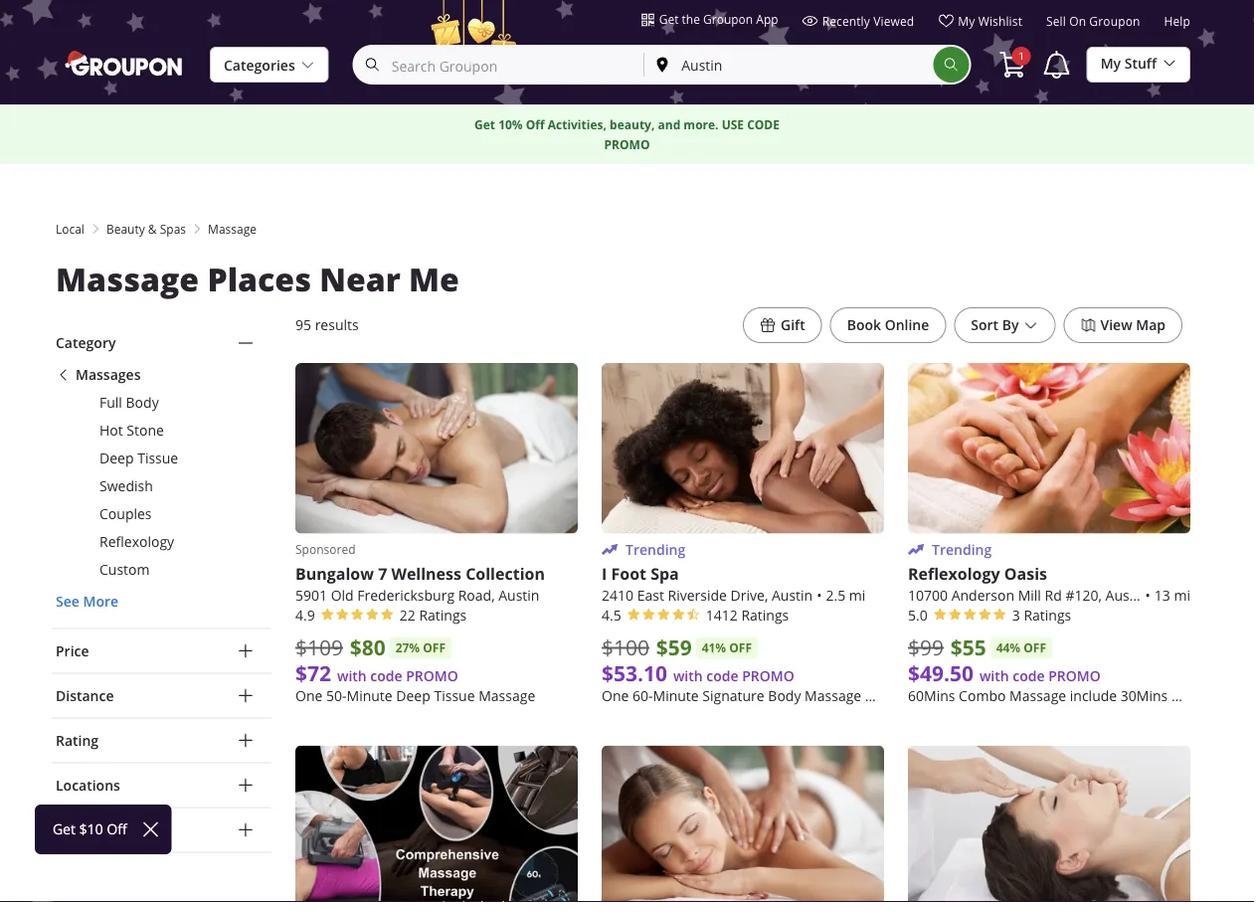Task type: vqa. For each thing, say whether or not it's contained in the screenshot.
email field
no



Task type: locate. For each thing, give the bounding box(es) containing it.
one inside $109 $80 27% off $72 with code promo one 50-minute deep tissue massage
[[295, 687, 323, 705]]

3 ratings from the left
[[1024, 606, 1072, 625]]

off inside $99 $55 44% off $49.50 with code promo 60mins combo massage include 30mins body+30mins
[[1024, 640, 1047, 657]]

recently viewed link
[[803, 13, 915, 37]]

trending up spa
[[626, 540, 686, 559]]

couples
[[99, 505, 152, 523]]

local link
[[56, 220, 84, 238]]

with for $80
[[337, 667, 367, 685]]

my wishlist link
[[939, 13, 1023, 37]]

1 vertical spatial and
[[994, 687, 1019, 705]]

beauty
[[106, 221, 145, 237]]

code inside $99 $55 44% off $49.50 with code promo 60mins combo massage include 30mins body+30mins
[[1013, 667, 1045, 685]]

with down $59 at the right bottom of the page
[[673, 667, 703, 685]]

1 horizontal spatial groupon
[[1090, 13, 1141, 29]]

hot right combo on the right bottom
[[1023, 687, 1046, 705]]

1 horizontal spatial body
[[768, 687, 801, 705]]

0 horizontal spatial trending
[[626, 540, 686, 559]]

with up 50-
[[337, 667, 367, 685]]

groupon right on
[[1090, 13, 1141, 29]]

promo for $59
[[742, 667, 795, 685]]

0 vertical spatial my
[[958, 13, 975, 29]]

2 minute from the left
[[653, 687, 699, 705]]

austin down the collection
[[499, 586, 540, 605]]

2 one from the left
[[602, 687, 629, 705]]

1 link
[[998, 47, 1031, 83]]

austin inside 'reflexology oasis 10700 anderson mill rd #120, austin • 13 mi'
[[1106, 586, 1147, 605]]

2 off from the left
[[730, 640, 752, 657]]

ratings down the drive,
[[742, 606, 789, 625]]

near
[[320, 258, 401, 301]]

reflexology up 10700
[[908, 563, 1001, 585]]

hot inside full body hot stone deep tissue swedish couples reflexology custom
[[99, 421, 123, 440]]

1 horizontal spatial get
[[659, 11, 679, 27]]

1 horizontal spatial trending
[[932, 540, 992, 559]]

austin right the drive,
[[772, 586, 813, 605]]

3 code from the left
[[1013, 667, 1045, 685]]

bungalow
[[295, 563, 374, 585]]

ratings down rd
[[1024, 606, 1072, 625]]

0 vertical spatial body
[[126, 393, 159, 412]]

Austin search field
[[645, 47, 934, 83]]

1 off from the left
[[423, 640, 446, 657]]

1 horizontal spatial deep
[[396, 687, 431, 705]]

mi right 2.5
[[849, 586, 866, 605]]

sell on groupon link
[[1047, 13, 1141, 37]]

$99
[[908, 634, 944, 662]]

0 horizontal spatial ratings
[[419, 606, 467, 625]]

0 horizontal spatial code
[[370, 667, 403, 685]]

1 horizontal spatial one
[[602, 687, 629, 705]]

off right 41%
[[730, 640, 752, 657]]

5.0
[[908, 606, 928, 625]]

0 horizontal spatial minute
[[347, 687, 393, 705]]

10700
[[908, 586, 948, 605]]

breadcrumbs element
[[52, 220, 1203, 238]]

1 austin from the left
[[499, 586, 540, 605]]

1
[[1019, 49, 1025, 63]]

promo
[[604, 136, 650, 153], [406, 667, 458, 685], [742, 667, 795, 685], [1049, 667, 1101, 685]]

0 vertical spatial reflexology
[[99, 533, 174, 551]]

one inside the $100 $59 41% off $53.10 with code promo one 60-minute signature body massage with aromatherapy and hot stone
[[602, 687, 629, 705]]

0 horizontal spatial groupon
[[703, 11, 753, 27]]

minute inside $109 $80 27% off $72 with code promo one 50-minute deep tissue massage
[[347, 687, 393, 705]]

0 vertical spatial hot
[[99, 421, 123, 440]]

27%
[[396, 640, 420, 657]]

austin for $53.10
[[772, 586, 813, 605]]

body right signature
[[768, 687, 801, 705]]

1 horizontal spatial tissue
[[434, 687, 475, 705]]

0 horizontal spatial tissue
[[137, 449, 178, 468]]

0 vertical spatial tissue
[[137, 449, 178, 468]]

2 trending from the left
[[932, 540, 992, 559]]

1 ratings from the left
[[419, 606, 467, 625]]

my left wishlist
[[958, 13, 975, 29]]

41%
[[702, 640, 726, 657]]

1 minute from the left
[[347, 687, 393, 705]]

austin left 13
[[1106, 586, 1147, 605]]

one
[[295, 687, 323, 705], [602, 687, 629, 705]]

tissue down 22 ratings
[[434, 687, 475, 705]]

code inside $109 $80 27% off $72 with code promo one 50-minute deep tissue massage
[[370, 667, 403, 685]]

1 code from the left
[[370, 667, 403, 685]]

me
[[409, 258, 459, 301]]

rd
[[1045, 586, 1062, 605]]

massages
[[76, 366, 141, 384]]

promo down beauty, at the top of the page
[[604, 136, 650, 153]]

0 horizontal spatial mi
[[849, 586, 866, 605]]

off right 44%
[[1024, 640, 1047, 657]]

promo inside the $100 $59 41% off $53.10 with code promo one 60-minute signature body massage with aromatherapy and hot stone
[[742, 667, 795, 685]]

groupon for the
[[703, 11, 753, 27]]

with inside $99 $55 44% off $49.50 with code promo 60mins combo massage include 30mins body+30mins
[[980, 667, 1010, 685]]

tissue inside $109 $80 27% off $72 with code promo one 50-minute deep tissue massage
[[434, 687, 475, 705]]

1 horizontal spatial •
[[1146, 586, 1151, 605]]

get inside get the groupon app button
[[659, 11, 679, 27]]

search element
[[934, 47, 970, 83]]

$109
[[295, 634, 343, 662]]

1 horizontal spatial hot
[[1023, 687, 1046, 705]]

austin inside sponsored bungalow 7 wellness collection 5901 old fredericksburg road, austin
[[499, 586, 540, 605]]

1 horizontal spatial stone
[[1050, 687, 1087, 705]]

44%
[[997, 640, 1021, 657]]

minute down $59 at the right bottom of the page
[[653, 687, 699, 705]]

get inside get 10% off activities, beauty, and more. use code promo
[[475, 116, 495, 133]]

0 vertical spatial get
[[659, 11, 679, 27]]

3 austin from the left
[[1106, 586, 1147, 605]]

minute inside the $100 $59 41% off $53.10 with code promo one 60-minute signature body massage with aromatherapy and hot stone
[[653, 687, 699, 705]]

get for get 10% off activities, beauty, and more. use code promo
[[475, 116, 495, 133]]

1 vertical spatial reflexology
[[908, 563, 1001, 585]]

mi inside 'reflexology oasis 10700 anderson mill rd #120, austin • 13 mi'
[[1174, 586, 1191, 605]]

code up signature
[[707, 667, 739, 685]]

body inside full body hot stone deep tissue swedish couples reflexology custom
[[126, 393, 159, 412]]

1 unread items element
[[1013, 47, 1031, 66]]

wishlist
[[979, 13, 1023, 29]]

promo down 27%
[[406, 667, 458, 685]]

with left 60mins
[[865, 687, 893, 705]]

one left 60-
[[602, 687, 629, 705]]

$80
[[350, 633, 386, 662]]

2 ratings from the left
[[742, 606, 789, 625]]

promo inside $99 $55 44% off $49.50 with code promo 60mins combo massage include 30mins body+30mins
[[1049, 667, 1101, 685]]

sort
[[971, 316, 999, 334]]

0 horizontal spatial •
[[817, 586, 822, 605]]

2 mi from the left
[[1174, 586, 1191, 605]]

my inside my wishlist link
[[958, 13, 975, 29]]

13
[[1155, 586, 1171, 605]]

code inside the $100 $59 41% off $53.10 with code promo one 60-minute signature body massage with aromatherapy and hot stone
[[707, 667, 739, 685]]

tissue down hot stone link
[[137, 449, 178, 468]]

0 horizontal spatial hot
[[99, 421, 123, 440]]

0 vertical spatial and
[[658, 116, 681, 133]]

off right 27%
[[423, 640, 446, 657]]

off inside $109 $80 27% off $72 with code promo one 50-minute deep tissue massage
[[423, 640, 446, 657]]

50-
[[326, 687, 347, 705]]

and
[[658, 116, 681, 133], [994, 687, 1019, 705]]

promo up include
[[1049, 667, 1101, 685]]

1 vertical spatial tissue
[[434, 687, 475, 705]]

sort by
[[971, 316, 1019, 334]]

• for $55
[[1146, 586, 1151, 605]]

and down 44%
[[994, 687, 1019, 705]]

hot down full
[[99, 421, 123, 440]]

massage inside $109 $80 27% off $72 with code promo one 50-minute deep tissue massage
[[479, 687, 536, 705]]

1 vertical spatial deep
[[396, 687, 431, 705]]

hot
[[99, 421, 123, 440], [1023, 687, 1046, 705]]

4.9
[[295, 606, 315, 625]]

0 horizontal spatial deep
[[99, 449, 134, 468]]

2 horizontal spatial austin
[[1106, 586, 1147, 605]]

my wishlist
[[958, 13, 1023, 29]]

ratings for $55
[[1024, 606, 1072, 625]]

60mins
[[908, 687, 956, 705]]

help link
[[1165, 13, 1191, 37]]

0 horizontal spatial one
[[295, 687, 323, 705]]

mi right 13
[[1174, 586, 1191, 605]]

with inside $109 $80 27% off $72 with code promo one 50-minute deep tissue massage
[[337, 667, 367, 685]]

help
[[1165, 13, 1191, 29]]

deep inside full body hot stone deep tissue swedish couples reflexology custom
[[99, 449, 134, 468]]

deep
[[99, 449, 134, 468], [396, 687, 431, 705]]

• inside 'reflexology oasis 10700 anderson mill rd #120, austin • 13 mi'
[[1146, 586, 1151, 605]]

1 vertical spatial my
[[1101, 54, 1121, 73]]

get 10% off activities, beauty, and more. use code promo
[[475, 116, 780, 153]]

0 horizontal spatial get
[[475, 116, 495, 133]]

with for $55
[[980, 667, 1010, 685]]

minute
[[347, 687, 393, 705], [653, 687, 699, 705]]

gift
[[781, 316, 806, 334]]

one left 50-
[[295, 687, 323, 705]]

2 austin from the left
[[772, 586, 813, 605]]

see more button
[[56, 592, 118, 612]]

1 horizontal spatial minute
[[653, 687, 699, 705]]

1 horizontal spatial my
[[1101, 54, 1121, 73]]

groupon right the
[[703, 11, 753, 27]]

4.5
[[602, 606, 622, 625]]

reflexology inside full body hot stone deep tissue swedish couples reflexology custom
[[99, 533, 174, 551]]

0 horizontal spatial stone
[[127, 421, 164, 440]]

1 horizontal spatial austin
[[772, 586, 813, 605]]

trending up 'anderson'
[[932, 540, 992, 559]]

7
[[378, 563, 387, 585]]

map
[[1136, 316, 1166, 334]]

1 vertical spatial body
[[768, 687, 801, 705]]

categories button
[[210, 47, 329, 84]]

body right full
[[126, 393, 159, 412]]

east
[[637, 586, 664, 605]]

wellness
[[391, 563, 462, 585]]

• left 2.5
[[817, 586, 822, 605]]

off inside the $100 $59 41% off $53.10 with code promo one 60-minute signature body massage with aromatherapy and hot stone
[[730, 640, 752, 657]]

off for $59
[[730, 640, 752, 657]]

my left stuff
[[1101, 54, 1121, 73]]

0 horizontal spatial my
[[958, 13, 975, 29]]

2 • from the left
[[1146, 586, 1151, 605]]

reflexology down couples
[[99, 533, 174, 551]]

code
[[747, 116, 780, 133]]

gift button
[[743, 307, 822, 343]]

reflexology
[[99, 533, 174, 551], [908, 563, 1001, 585]]

austin
[[499, 586, 540, 605], [772, 586, 813, 605], [1106, 586, 1147, 605]]

full body hot stone deep tissue swedish couples reflexology custom
[[99, 393, 178, 579]]

0 vertical spatial stone
[[127, 421, 164, 440]]

with up combo on the right bottom
[[980, 667, 1010, 685]]

by
[[1003, 316, 1019, 334]]

2 horizontal spatial off
[[1024, 640, 1047, 657]]

0 horizontal spatial body
[[126, 393, 159, 412]]

1 vertical spatial stone
[[1050, 687, 1087, 705]]

2 horizontal spatial ratings
[[1024, 606, 1072, 625]]

0 horizontal spatial and
[[658, 116, 681, 133]]

0 horizontal spatial off
[[423, 640, 446, 657]]

&
[[148, 221, 157, 237]]

locations button
[[52, 764, 272, 807]]

1 horizontal spatial and
[[994, 687, 1019, 705]]

1 horizontal spatial ratings
[[742, 606, 789, 625]]

trending for $55
[[932, 540, 992, 559]]

1 mi from the left
[[849, 586, 866, 605]]

$99 $55 44% off $49.50 with code promo 60mins combo massage include 30mins body+30mins
[[908, 633, 1255, 705]]

fredericksburg
[[357, 586, 455, 605]]

0 vertical spatial deep
[[99, 449, 134, 468]]

60-
[[633, 687, 653, 705]]

promo inside $109 $80 27% off $72 with code promo one 50-minute deep tissue massage
[[406, 667, 458, 685]]

get left 10%
[[475, 116, 495, 133]]

code down 44%
[[1013, 667, 1045, 685]]

and inside the $100 $59 41% off $53.10 with code promo one 60-minute signature body massage with aromatherapy and hot stone
[[994, 687, 1019, 705]]

category list
[[56, 365, 272, 612]]

promo up signature
[[742, 667, 795, 685]]

1 horizontal spatial reflexology
[[908, 563, 1001, 585]]

code for $80
[[370, 667, 403, 685]]

stone down full body "link"
[[127, 421, 164, 440]]

off for $80
[[423, 640, 446, 657]]

1 horizontal spatial mi
[[1174, 586, 1191, 605]]

minute down "$80"
[[347, 687, 393, 705]]

deep down 27%
[[396, 687, 431, 705]]

stone left 30mins
[[1050, 687, 1087, 705]]

3 off from the left
[[1024, 640, 1047, 657]]

0 horizontal spatial reflexology
[[99, 533, 174, 551]]

and left more.
[[658, 116, 681, 133]]

$55
[[951, 633, 987, 662]]

distance button
[[52, 674, 272, 718]]

use
[[722, 116, 744, 133]]

• left 13
[[1146, 586, 1151, 605]]

1 horizontal spatial code
[[707, 667, 739, 685]]

Search Groupon search field
[[353, 45, 972, 85]]

recently
[[822, 13, 871, 29]]

$109 $80 27% off $72 with code promo one 50-minute deep tissue massage
[[295, 633, 536, 705]]

• for $59
[[817, 586, 822, 605]]

minute for $72
[[347, 687, 393, 705]]

2 code from the left
[[707, 667, 739, 685]]

get left the
[[659, 11, 679, 27]]

austin inside i foot spa 2410 east riverside drive, austin • 2.5 mi
[[772, 586, 813, 605]]

my inside the my stuff button
[[1101, 54, 1121, 73]]

road,
[[458, 586, 495, 605]]

1 horizontal spatial off
[[730, 640, 752, 657]]

1 trending from the left
[[626, 540, 686, 559]]

2.5
[[826, 586, 846, 605]]

0 horizontal spatial austin
[[499, 586, 540, 605]]

groupon inside button
[[703, 11, 753, 27]]

massage inside breadcrumbs element
[[208, 221, 257, 237]]

ratings for $59
[[742, 606, 789, 625]]

code down "$80"
[[370, 667, 403, 685]]

ratings right "22"
[[419, 606, 467, 625]]

my for my stuff
[[1101, 54, 1121, 73]]

see
[[56, 592, 79, 611]]

austin for $49.50
[[1106, 586, 1147, 605]]

groupon for on
[[1090, 13, 1141, 29]]

mi inside i foot spa 2410 east riverside drive, austin • 2.5 mi
[[849, 586, 866, 605]]

1 one from the left
[[295, 687, 323, 705]]

1 vertical spatial hot
[[1023, 687, 1046, 705]]

1 • from the left
[[817, 586, 822, 605]]

1 vertical spatial get
[[475, 116, 495, 133]]

• inside i foot spa 2410 east riverside drive, austin • 2.5 mi
[[817, 586, 822, 605]]

reflexology oasis 10700 anderson mill rd #120, austin • 13 mi
[[908, 563, 1191, 605]]

hot stone link
[[56, 421, 272, 441]]

get
[[659, 11, 679, 27], [475, 116, 495, 133]]

deep up 'swedish'
[[99, 449, 134, 468]]

2 horizontal spatial code
[[1013, 667, 1045, 685]]

one for $72
[[295, 687, 323, 705]]



Task type: describe. For each thing, give the bounding box(es) containing it.
beauty & spas link
[[106, 220, 186, 238]]

promo inside get 10% off activities, beauty, and more. use code promo
[[604, 136, 650, 153]]

recently viewed
[[822, 13, 915, 29]]

foot
[[611, 563, 647, 585]]

my stuff
[[1101, 54, 1157, 73]]

ratings for $80
[[419, 606, 467, 625]]

trending for $59
[[626, 540, 686, 559]]

beauty,
[[610, 116, 655, 133]]

on
[[1070, 13, 1087, 29]]

book online
[[847, 316, 930, 334]]

massage inside the $100 $59 41% off $53.10 with code promo one 60-minute signature body massage with aromatherapy and hot stone
[[805, 687, 862, 705]]

i foot spa 2410 east riverside drive, austin • 2.5 mi
[[602, 563, 866, 605]]

swedish link
[[56, 477, 272, 496]]

results
[[315, 316, 359, 334]]

combo
[[959, 687, 1006, 705]]

sell on groupon
[[1047, 13, 1141, 29]]

deep inside $109 $80 27% off $72 with code promo one 50-minute deep tissue massage
[[396, 687, 431, 705]]

$49.50
[[908, 659, 974, 688]]

price button
[[52, 629, 272, 673]]

3 ratings
[[1013, 606, 1072, 625]]

Search Groupon search field
[[355, 47, 644, 83]]

5901
[[295, 586, 327, 605]]

anderson
[[952, 586, 1015, 605]]

stone inside full body hot stone deep tissue swedish couples reflexology custom
[[127, 421, 164, 440]]

include
[[1070, 687, 1117, 705]]

22
[[400, 606, 416, 625]]

off for $55
[[1024, 640, 1047, 657]]

search image
[[944, 57, 960, 73]]

notifications inbox image
[[1041, 49, 1073, 81]]

full body link
[[56, 393, 272, 413]]

#120,
[[1066, 586, 1102, 605]]

reflexology inside 'reflexology oasis 10700 anderson mill rd #120, austin • 13 mi'
[[908, 563, 1001, 585]]

online
[[885, 316, 930, 334]]

massages link
[[56, 365, 272, 385]]

more.
[[684, 116, 719, 133]]

$100 $59 41% off $53.10 with code promo one 60-minute signature body massage with aromatherapy and hot stone
[[602, 633, 1087, 705]]

places
[[207, 258, 311, 301]]

my stuff button
[[1087, 46, 1191, 83]]

book online button
[[830, 307, 946, 343]]

categories
[[224, 56, 295, 75]]

drive,
[[731, 586, 768, 605]]

mill
[[1018, 586, 1042, 605]]

sort by button
[[954, 307, 1056, 343]]

activities,
[[548, 116, 607, 133]]

view map
[[1101, 316, 1166, 334]]

stone inside the $100 $59 41% off $53.10 with code promo one 60-minute signature body massage with aromatherapy and hot stone
[[1050, 687, 1087, 705]]

mi for $59
[[849, 586, 866, 605]]

code for $55
[[1013, 667, 1045, 685]]

beauty & spas
[[106, 221, 186, 237]]

more
[[83, 592, 118, 611]]

couples link
[[56, 504, 272, 524]]

i
[[602, 563, 607, 585]]

tissue inside full body hot stone deep tissue swedish couples reflexology custom
[[137, 449, 178, 468]]

riverside
[[668, 586, 727, 605]]

locations
[[56, 776, 120, 794]]

massage inside $99 $55 44% off $49.50 with code promo 60mins combo massage include 30mins body+30mins
[[1010, 687, 1067, 705]]

collection
[[466, 563, 545, 585]]

viewed
[[874, 13, 915, 29]]

95
[[295, 316, 311, 334]]

rating button
[[52, 719, 272, 763]]

stuff
[[1125, 54, 1157, 73]]

local
[[56, 221, 84, 237]]

view map button
[[1064, 307, 1183, 343]]

custom link
[[56, 560, 272, 580]]

promo for $80
[[406, 667, 458, 685]]

code for $59
[[707, 667, 739, 685]]

$59
[[656, 633, 692, 662]]

promo for $55
[[1049, 667, 1101, 685]]

minute for $53.10
[[653, 687, 699, 705]]

full
[[99, 393, 122, 412]]

10%
[[499, 116, 523, 133]]

get the groupon app button
[[641, 10, 779, 28]]

book
[[847, 316, 882, 334]]

price
[[56, 642, 89, 660]]

distance
[[56, 686, 114, 705]]

get the groupon app
[[659, 11, 779, 27]]

the
[[682, 11, 700, 27]]

groupon image
[[64, 49, 186, 77]]

deep tissue link
[[56, 449, 272, 469]]

hot inside the $100 $59 41% off $53.10 with code promo one 60-minute signature body massage with aromatherapy and hot stone
[[1023, 687, 1046, 705]]

get for get the groupon app
[[659, 11, 679, 27]]

with for $59
[[673, 667, 703, 685]]

$53.10
[[602, 659, 668, 688]]

my for my wishlist
[[958, 13, 975, 29]]

and inside get 10% off activities, beauty, and more. use code promo
[[658, 116, 681, 133]]

2410
[[602, 586, 634, 605]]

app
[[756, 11, 779, 27]]

signature
[[703, 687, 765, 705]]

mi for $55
[[1174, 586, 1191, 605]]

reflexology link
[[56, 532, 272, 552]]

22 ratings
[[400, 606, 467, 625]]

view
[[1101, 316, 1133, 334]]

sponsored bungalow 7 wellness collection 5901 old fredericksburg road, austin
[[295, 542, 545, 605]]

1412 ratings
[[706, 606, 789, 625]]

one for $53.10
[[602, 687, 629, 705]]

spa
[[651, 563, 679, 585]]

swedish
[[99, 477, 153, 495]]

see more
[[56, 592, 118, 611]]

body inside the $100 $59 41% off $53.10 with code promo one 60-minute signature body massage with aromatherapy and hot stone
[[768, 687, 801, 705]]



